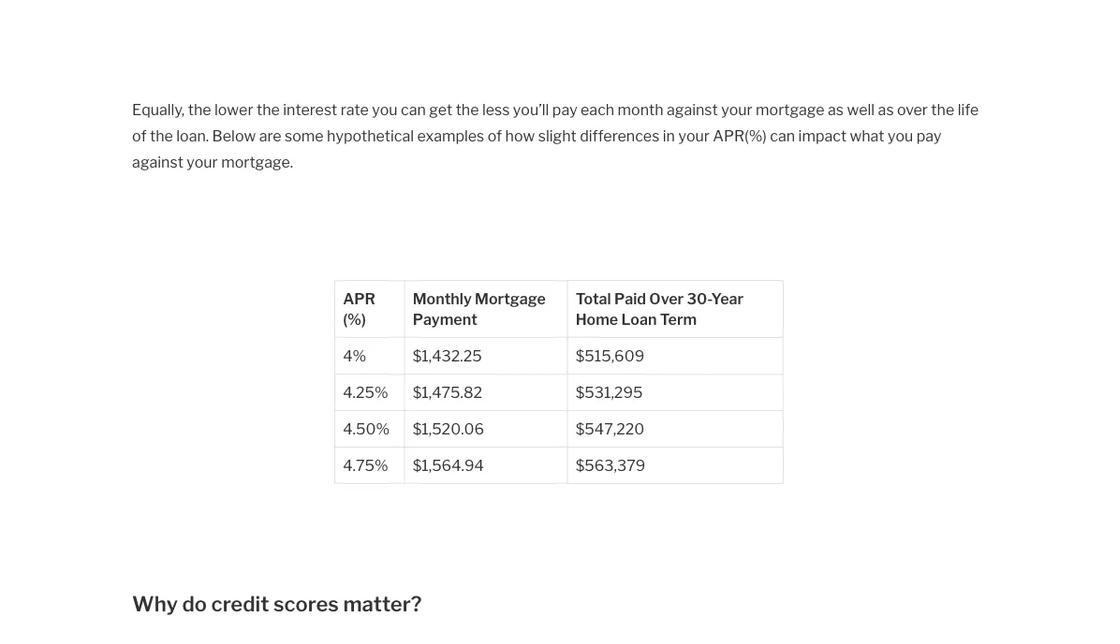 Task type: describe. For each thing, give the bounding box(es) containing it.
total
[[576, 289, 611, 308]]

why do credit scores matter?
[[132, 591, 422, 617]]

(%)
[[343, 310, 366, 328]]

1 vertical spatial against
[[132, 153, 183, 171]]

the down equally,
[[150, 126, 173, 145]]

2 of from the left
[[488, 126, 502, 145]]

year
[[711, 289, 744, 308]]

credit
[[211, 591, 269, 617]]

1 vertical spatial can
[[770, 126, 795, 145]]

what
[[850, 126, 885, 145]]

are
[[259, 126, 282, 145]]

paid
[[614, 289, 646, 308]]

0 vertical spatial pay
[[552, 100, 577, 118]]

4%
[[343, 346, 366, 365]]

payment
[[413, 310, 477, 328]]

$563,379
[[576, 456, 646, 474]]

well
[[847, 100, 875, 118]]

apr
[[343, 289, 376, 308]]

0 vertical spatial can
[[401, 100, 426, 118]]

4.25%
[[343, 383, 388, 401]]

1 as from the left
[[828, 100, 844, 118]]

$547,220
[[576, 420, 645, 438]]

some
[[285, 126, 324, 145]]

total paid over 30-year home loan term
[[576, 289, 744, 328]]

mortgage
[[475, 289, 546, 308]]

1 of from the left
[[132, 126, 147, 145]]

monthly
[[413, 289, 472, 308]]

over
[[649, 289, 684, 308]]

differences
[[580, 126, 660, 145]]

4.75%
[[343, 456, 388, 474]]

mortgage.
[[221, 153, 293, 171]]

1 vertical spatial your
[[678, 126, 710, 145]]

below
[[212, 126, 256, 145]]

life
[[958, 100, 979, 118]]

30-
[[687, 289, 711, 308]]

apr (%)
[[343, 289, 376, 328]]

0 horizontal spatial your
[[187, 153, 218, 171]]

1 vertical spatial pay
[[917, 126, 942, 145]]

home
[[576, 310, 618, 328]]



Task type: vqa. For each thing, say whether or not it's contained in the screenshot.
of
yes



Task type: locate. For each thing, give the bounding box(es) containing it.
of
[[132, 126, 147, 145], [488, 126, 502, 145]]

the up the loan.
[[188, 100, 211, 118]]

2 horizontal spatial your
[[721, 100, 753, 118]]

your
[[721, 100, 753, 118], [678, 126, 710, 145], [187, 153, 218, 171]]

you
[[372, 100, 398, 118], [888, 126, 913, 145]]

pay up the slight on the top
[[552, 100, 577, 118]]

as
[[828, 100, 844, 118], [878, 100, 894, 118]]

$531,295
[[576, 383, 643, 401]]

1 horizontal spatial as
[[878, 100, 894, 118]]

loan
[[621, 310, 657, 328]]

interest
[[283, 100, 337, 118]]

2 as from the left
[[878, 100, 894, 118]]

why
[[132, 591, 178, 617]]

in
[[663, 126, 675, 145]]

0 vertical spatial you
[[372, 100, 398, 118]]

0 vertical spatial against
[[667, 100, 718, 118]]

$1,432.25
[[413, 346, 482, 365]]

examples
[[417, 126, 484, 145]]

equally, the lower the interest rate you can get the less you'll pay each month against your mortgage as well as over the life of the loan. below are some hypothetical examples of how slight differences in your apr(%) can impact what you pay against your mortgage.
[[132, 100, 979, 171]]

1 horizontal spatial against
[[667, 100, 718, 118]]

0 vertical spatial your
[[721, 100, 753, 118]]

as right well
[[878, 100, 894, 118]]

equally,
[[132, 100, 185, 118]]

1 vertical spatial you
[[888, 126, 913, 145]]

0 horizontal spatial against
[[132, 153, 183, 171]]

monthly mortgage payment
[[413, 289, 546, 328]]

1 horizontal spatial you
[[888, 126, 913, 145]]

the right get
[[456, 100, 479, 118]]

you up hypothetical
[[372, 100, 398, 118]]

the left life
[[931, 100, 954, 118]]

of left how
[[488, 126, 502, 145]]

$1,475.82
[[413, 383, 482, 401]]

0 horizontal spatial as
[[828, 100, 844, 118]]

apr(%)
[[713, 126, 767, 145]]

can
[[401, 100, 426, 118], [770, 126, 795, 145]]

scores
[[273, 591, 339, 617]]

1 horizontal spatial pay
[[917, 126, 942, 145]]

the
[[188, 100, 211, 118], [257, 100, 280, 118], [456, 100, 479, 118], [931, 100, 954, 118], [150, 126, 173, 145]]

you'll
[[513, 100, 549, 118]]

get
[[429, 100, 453, 118]]

your down the loan.
[[187, 153, 218, 171]]

impact
[[798, 126, 847, 145]]

can left get
[[401, 100, 426, 118]]

pay
[[552, 100, 577, 118], [917, 126, 942, 145]]

0 horizontal spatial you
[[372, 100, 398, 118]]

your right in
[[678, 126, 710, 145]]

4.50%
[[343, 420, 390, 438]]

each
[[581, 100, 614, 118]]

how
[[505, 126, 535, 145]]

the up are
[[257, 100, 280, 118]]

$1,520.06
[[413, 420, 484, 438]]

loan.
[[176, 126, 209, 145]]

lower
[[214, 100, 253, 118]]

as left well
[[828, 100, 844, 118]]

do
[[182, 591, 207, 617]]

hypothetical
[[327, 126, 414, 145]]

you down over
[[888, 126, 913, 145]]

$1,564.94
[[413, 456, 484, 474]]

against down the loan.
[[132, 153, 183, 171]]

slight
[[538, 126, 577, 145]]

rate
[[341, 100, 369, 118]]

your up apr(%)
[[721, 100, 753, 118]]

1 horizontal spatial of
[[488, 126, 502, 145]]

against
[[667, 100, 718, 118], [132, 153, 183, 171]]

of down equally,
[[132, 126, 147, 145]]

pay down over
[[917, 126, 942, 145]]

0 horizontal spatial pay
[[552, 100, 577, 118]]

1 horizontal spatial your
[[678, 126, 710, 145]]

2 vertical spatial your
[[187, 153, 218, 171]]

less
[[482, 100, 510, 118]]

term
[[660, 310, 697, 328]]

0 horizontal spatial of
[[132, 126, 147, 145]]

mortgage
[[756, 100, 825, 118]]

matter?
[[343, 591, 422, 617]]

over
[[897, 100, 928, 118]]

0 horizontal spatial can
[[401, 100, 426, 118]]

against up in
[[667, 100, 718, 118]]

$515,609
[[576, 346, 644, 365]]

month
[[618, 100, 664, 118]]

can down mortgage
[[770, 126, 795, 145]]

1 horizontal spatial can
[[770, 126, 795, 145]]



